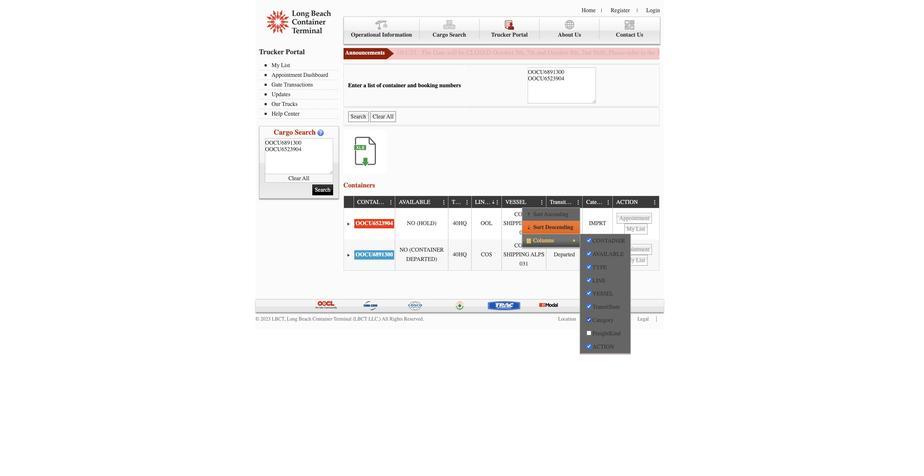 Task type: describe. For each thing, give the bounding box(es) containing it.
1 horizontal spatial gate
[[433, 48, 445, 56]]

cell for yard
[[613, 208, 659, 239]]

1 vertical spatial trucker portal
[[259, 48, 305, 56]]

ascending
[[544, 211, 569, 218]]

vessel inside column header
[[505, 199, 527, 206]]

login link
[[647, 7, 660, 14]]

oocu6523904
[[356, 220, 393, 227]]

us for contact us
[[637, 32, 643, 38]]

register
[[611, 7, 630, 14]]

llc.)
[[369, 316, 381, 322]]

booking
[[418, 82, 438, 89]]

lbct,
[[272, 316, 286, 322]]

available link
[[399, 196, 434, 208]]

details
[[772, 48, 789, 56]]

shipping for cos
[[504, 251, 529, 258]]

oocu6523904 cell
[[354, 208, 395, 239]]

row group containing cosco shipping alps 031
[[344, 208, 659, 271]]

gate
[[760, 48, 770, 56]]

oocu6891300 cell
[[354, 239, 395, 271]]

1 horizontal spatial and
[[537, 48, 546, 56]]

8th,
[[570, 48, 580, 56]]

imprt cell for departed
[[583, 239, 613, 271]]

my list appointment dashboard gate transactions updates our trucks help center
[[272, 62, 328, 117]]

announcements
[[345, 50, 385, 56]]

2 row from the top
[[344, 208, 659, 239]]

031 for ool
[[520, 229, 528, 236]]

vessel link
[[505, 196, 530, 208]]

ool
[[481, 220, 493, 227]]

1 horizontal spatial search
[[450, 32, 466, 38]]

2 for from the left
[[790, 48, 798, 56]]

type column header
[[448, 196, 471, 208]]

imprt cell for yard
[[583, 208, 613, 239]]

no for no (hold)
[[407, 220, 415, 227]]

operational
[[351, 32, 381, 38]]

type link
[[452, 196, 470, 208]]

reserved.
[[404, 316, 424, 322]]

action inside column header
[[616, 199, 638, 206]]

refer
[[627, 48, 639, 56]]

container column header
[[354, 196, 395, 208]]

category column header
[[583, 196, 613, 208]]

1 vertical spatial type
[[593, 264, 607, 271]]

shift.
[[593, 48, 607, 56]]

about us
[[558, 32, 581, 38]]

terminal
[[334, 316, 352, 322]]

register link
[[611, 7, 630, 14]]

of
[[377, 82, 381, 89]]

yard
[[559, 220, 570, 227]]

no (container departed)
[[400, 247, 444, 263]]

the
[[422, 48, 432, 56]]

1 october from the left
[[493, 48, 514, 56]]

edit column settings image for type
[[465, 200, 470, 205]]

our
[[272, 101, 281, 107]]

category inside column header
[[586, 199, 608, 206]]

imprt for yard
[[589, 220, 606, 227]]

40hq cell for (hold)
[[448, 208, 471, 239]]

home link
[[582, 7, 596, 14]]

available inside "menu"
[[593, 251, 624, 257]]

freightkind
[[593, 330, 621, 337]]

help center link
[[264, 111, 338, 117]]

0 horizontal spatial portal
[[286, 48, 305, 56]]

1 horizontal spatial trucker portal
[[491, 32, 528, 38]]

shipping for ool
[[504, 220, 529, 227]]

location link
[[558, 316, 576, 322]]

numbers
[[439, 82, 461, 89]]

1 for from the left
[[731, 48, 739, 56]]

privacy policy
[[592, 316, 622, 322]]

cos cell
[[471, 239, 502, 271]]

about us link
[[540, 19, 600, 39]]

transitstate link
[[550, 196, 581, 208]]

1 the from the left
[[648, 48, 655, 56]]

departed)
[[406, 256, 437, 263]]

appointment
[[272, 72, 302, 78]]

will
[[447, 48, 457, 56]]

1 vertical spatial and
[[407, 82, 417, 89]]

1 horizontal spatial portal
[[513, 32, 528, 38]]

menu containing container
[[580, 234, 631, 354]]

0 horizontal spatial trucker
[[259, 48, 284, 56]]

menu bar containing my list
[[259, 61, 342, 119]]

login
[[647, 7, 660, 14]]

dashboard
[[303, 72, 328, 78]]

legal link
[[638, 316, 649, 322]]

0 vertical spatial cargo search
[[433, 32, 466, 38]]

1 vertical spatial action
[[593, 344, 614, 350]]

container
[[313, 316, 332, 322]]

7th
[[527, 48, 535, 56]]

legal
[[638, 316, 649, 322]]

type inside column header
[[452, 199, 466, 206]]

ool cell
[[471, 208, 502, 239]]

trucks
[[282, 101, 298, 107]]

available inside column header
[[399, 199, 430, 206]]

alps for yard
[[531, 220, 545, 227]]

policy
[[609, 316, 622, 322]]

40hq for (container
[[453, 251, 467, 258]]

(container
[[409, 247, 444, 253]]

about
[[558, 32, 573, 38]]

2nd
[[582, 48, 592, 56]]

us for about us
[[575, 32, 581, 38]]

further
[[740, 48, 758, 56]]

rights
[[390, 316, 403, 322]]

40hq cell for (container
[[448, 239, 471, 271]]

closed
[[466, 48, 492, 56]]

sort descending
[[533, 224, 574, 231]]

cos
[[481, 251, 492, 258]]

category link
[[586, 196, 611, 208]]

list
[[281, 62, 290, 69]]

columns
[[533, 237, 554, 244]]

5th,
[[516, 48, 525, 56]]

all inside clear all button
[[302, 175, 309, 182]]

cargo search link
[[420, 19, 480, 39]]

location
[[558, 316, 576, 322]]

1 horizontal spatial all
[[382, 316, 388, 322]]

edit column settings image for available
[[441, 200, 447, 205]]

transitstate inside transitstate link
[[550, 199, 578, 206]]

2 october from the left
[[548, 48, 569, 56]]

(hold)
[[417, 220, 437, 227]]

line link
[[475, 196, 500, 208]]

web
[[705, 48, 716, 56]]

page
[[717, 48, 730, 56]]

row for row group containing cosco shipping alps 031
[[344, 239, 659, 271]]



Task type: vqa. For each thing, say whether or not it's contained in the screenshot.
register
yes



Task type: locate. For each thing, give the bounding box(es) containing it.
1 imprt from the top
[[589, 220, 606, 227]]

0 horizontal spatial the
[[648, 48, 655, 56]]

home
[[582, 7, 596, 14]]

the
[[648, 48, 655, 56], [800, 48, 807, 56]]

1 vertical spatial imprt
[[589, 251, 606, 258]]

0 vertical spatial 031
[[520, 229, 528, 236]]

alps for departed
[[531, 251, 545, 258]]

40hq cell down type link
[[448, 208, 471, 239]]

transitstate inside "menu"
[[593, 304, 620, 310]]

2 imprt cell from the top
[[583, 239, 613, 271]]

0 vertical spatial cargo
[[433, 32, 448, 38]]

cargo search
[[433, 32, 466, 38], [274, 128, 316, 136]]

line
[[475, 199, 488, 206], [593, 277, 606, 284]]

gate right truck
[[674, 48, 686, 56]]

please
[[609, 48, 625, 56]]

edit column settings image left line "column header"
[[465, 200, 470, 205]]

0 vertical spatial trucker
[[491, 32, 511, 38]]

cosco shipping alps 031 cell
[[502, 208, 546, 239], [502, 239, 546, 271]]

2 horizontal spatial edit column settings image
[[652, 200, 658, 205]]

edit column settings image inside line "column header"
[[495, 200, 501, 205]]

None submit
[[348, 111, 369, 122], [312, 185, 333, 195], [348, 111, 369, 122], [312, 185, 333, 195]]

0 horizontal spatial action
[[593, 344, 614, 350]]

beach
[[299, 316, 311, 322]]

container inside column header
[[357, 199, 390, 206]]

1 vertical spatial cargo
[[274, 128, 293, 136]]

vessel column header
[[502, 196, 546, 208]]

1 vertical spatial portal
[[286, 48, 305, 56]]

© 2023 lbct, long beach container terminal (lbct llc.) all rights reserved.
[[256, 316, 424, 322]]

cargo inside menu bar
[[433, 32, 448, 38]]

2 the from the left
[[800, 48, 807, 56]]

0 horizontal spatial us
[[575, 32, 581, 38]]

cargo down 'help'
[[274, 128, 293, 136]]

sort descending menu item
[[523, 221, 580, 234]]

operational information
[[351, 32, 412, 38]]

operational information link
[[344, 19, 420, 39]]

edit column settings image
[[465, 200, 470, 205], [495, 200, 501, 205], [539, 200, 545, 205], [576, 200, 581, 205], [606, 200, 611, 205]]

0 vertical spatial line
[[475, 199, 488, 206]]

containers
[[344, 181, 375, 189]]

vessel
[[505, 199, 527, 206], [593, 291, 614, 297]]

| right home
[[601, 8, 602, 14]]

vessel up privacy
[[593, 291, 614, 297]]

0 horizontal spatial for
[[731, 48, 739, 56]]

1 horizontal spatial line
[[593, 277, 606, 284]]

category up freightkind
[[593, 317, 614, 324]]

appointment dashboard link
[[264, 72, 338, 78]]

cosco down the 'vessel' column header
[[515, 211, 534, 218]]

|
[[601, 8, 602, 14], [637, 8, 638, 14]]

contact
[[616, 32, 636, 38]]

search down help center link
[[295, 128, 316, 136]]

10/1/23 the gate will be closed october 5th, 7th and october 8th, 2nd shift. please refer to the truck gate hours web page for further gate details for the week.
[[397, 48, 824, 56]]

container
[[383, 82, 406, 89]]

all right "llc.)"
[[382, 316, 388, 322]]

0 vertical spatial imprt
[[589, 220, 606, 227]]

imprt cell
[[583, 208, 613, 239], [583, 239, 613, 271]]

menu
[[580, 234, 631, 354]]

edit column settings image inside category column header
[[606, 200, 611, 205]]

transactions
[[284, 82, 313, 88]]

my list link
[[264, 62, 338, 69]]

for
[[731, 48, 739, 56], [790, 48, 798, 56]]

2 40hq from the top
[[453, 251, 467, 258]]

| left login
[[637, 8, 638, 14]]

and right 7th on the top right
[[537, 48, 546, 56]]

1 horizontal spatial cargo
[[433, 32, 448, 38]]

0 vertical spatial trucker portal
[[491, 32, 528, 38]]

0 horizontal spatial all
[[302, 175, 309, 182]]

the left "week."
[[800, 48, 807, 56]]

40hq cell
[[448, 208, 471, 239], [448, 239, 471, 271]]

0 horizontal spatial type
[[452, 199, 466, 206]]

list
[[368, 82, 375, 89]]

2 cosco from the top
[[515, 242, 534, 249]]

our trucks link
[[264, 101, 338, 107]]

2 cosco shipping alps 031 from the top
[[504, 242, 545, 267]]

0 vertical spatial transitstate
[[550, 199, 578, 206]]

shipping right cos
[[504, 251, 529, 258]]

sort
[[533, 211, 543, 218], [533, 224, 544, 231]]

gate up the updates
[[272, 82, 283, 88]]

1 40hq from the top
[[453, 220, 467, 227]]

line column header
[[471, 196, 502, 208]]

enter a list of container and booking numbers
[[348, 82, 461, 89]]

3 edit column settings image from the left
[[539, 200, 545, 205]]

edit column settings image left available link
[[388, 200, 394, 205]]

action down freightkind
[[593, 344, 614, 350]]

center
[[284, 111, 300, 117]]

cosco shipping alps 031 cell for cos
[[502, 239, 546, 271]]

edit column settings image right action link
[[652, 200, 658, 205]]

1 vertical spatial cargo search
[[274, 128, 316, 136]]

gate inside my list appointment dashboard gate transactions updates our trucks help center
[[272, 82, 283, 88]]

2 | from the left
[[637, 8, 638, 14]]

0 vertical spatial container
[[357, 199, 390, 206]]

0 horizontal spatial vessel
[[505, 199, 527, 206]]

departed
[[554, 251, 575, 258]]

no inside no (container departed)
[[400, 247, 408, 253]]

0 vertical spatial cosco shipping alps 031
[[504, 211, 545, 236]]

1 alps from the top
[[531, 220, 545, 227]]

1 edit column settings image from the left
[[388, 200, 394, 205]]

container link
[[357, 196, 394, 208]]

row down the line link
[[344, 208, 659, 239]]

no (hold) cell
[[395, 208, 448, 239]]

and
[[537, 48, 546, 56], [407, 82, 417, 89]]

1 vertical spatial shipping
[[504, 251, 529, 258]]

3 row from the top
[[344, 239, 659, 271]]

all
[[302, 175, 309, 182], [382, 316, 388, 322]]

row group
[[344, 208, 659, 271]]

edit column settings image inside "container" column header
[[388, 200, 394, 205]]

cell for departed
[[613, 239, 659, 271]]

cosco shipping alps 031
[[504, 211, 545, 236], [504, 242, 545, 267]]

gate
[[433, 48, 445, 56], [674, 48, 686, 56], [272, 82, 283, 88]]

0 vertical spatial alps
[[531, 220, 545, 227]]

a
[[364, 82, 366, 89]]

line inside "column header"
[[475, 199, 488, 206]]

tree grid containing container
[[344, 196, 659, 271]]

cosco shipping alps 031 for ool
[[504, 211, 545, 236]]

imprt right departed
[[589, 251, 606, 258]]

1 horizontal spatial october
[[548, 48, 569, 56]]

0 vertical spatial 40hq
[[453, 220, 467, 227]]

40hq cell left cos
[[448, 239, 471, 271]]

031
[[520, 229, 528, 236], [520, 261, 528, 267]]

for right details
[[790, 48, 798, 56]]

0 horizontal spatial trucker portal
[[259, 48, 305, 56]]

line inside "menu"
[[593, 277, 606, 284]]

2 shipping from the top
[[504, 251, 529, 258]]

0 vertical spatial vessel
[[505, 199, 527, 206]]

menu bar containing sort ascending
[[523, 208, 631, 354]]

2023
[[261, 316, 271, 322]]

40hq for (hold)
[[453, 220, 467, 227]]

privacy policy link
[[592, 316, 622, 322]]

1 40hq cell from the top
[[448, 208, 471, 239]]

information
[[382, 32, 412, 38]]

1 vertical spatial container
[[593, 238, 625, 244]]

0 vertical spatial portal
[[513, 32, 528, 38]]

us inside about us link
[[575, 32, 581, 38]]

1 vertical spatial line
[[593, 277, 606, 284]]

available
[[399, 199, 430, 206], [593, 251, 624, 257]]

40hq left cos cell
[[453, 251, 467, 258]]

2 vertical spatial menu bar
[[523, 208, 631, 354]]

cosco for ool
[[515, 211, 534, 218]]

imprt cell down category link
[[583, 208, 613, 239]]

row down 'ool'
[[344, 239, 659, 271]]

row up 'ool'
[[344, 196, 659, 208]]

1 vertical spatial no
[[400, 247, 408, 253]]

contact us link
[[600, 19, 660, 39]]

edit column settings image left category column header
[[576, 200, 581, 205]]

week.
[[809, 48, 824, 56]]

1 horizontal spatial available
[[593, 251, 624, 257]]

available column header
[[395, 196, 448, 208]]

1 031 from the top
[[520, 229, 528, 236]]

None checkbox
[[587, 238, 592, 243], [587, 251, 592, 256], [587, 265, 592, 269], [587, 304, 592, 309], [587, 331, 592, 335], [587, 238, 592, 243], [587, 251, 592, 256], [587, 265, 592, 269], [587, 304, 592, 309], [587, 331, 592, 335]]

action column header
[[613, 196, 659, 208]]

edit column settings image inside type column header
[[465, 200, 470, 205]]

0 vertical spatial and
[[537, 48, 546, 56]]

edit column settings image inside transitstate column header
[[576, 200, 581, 205]]

menu bar containing operational information
[[344, 17, 660, 44]]

trucker up closed
[[491, 32, 511, 38]]

1 horizontal spatial edit column settings image
[[441, 200, 447, 205]]

0 horizontal spatial container
[[357, 199, 390, 206]]

40hq down type column header
[[453, 220, 467, 227]]

descending
[[545, 224, 574, 231]]

1 cell from the top
[[613, 208, 659, 239]]

october left 5th,
[[493, 48, 514, 56]]

enter
[[348, 82, 362, 89]]

no (container departed) cell
[[395, 239, 448, 271]]

None button
[[370, 111, 396, 122], [617, 213, 652, 224], [624, 224, 648, 235], [617, 244, 652, 255], [624, 255, 648, 266], [370, 111, 396, 122], [617, 213, 652, 224], [624, 224, 648, 235], [617, 244, 652, 255], [624, 255, 648, 266]]

cargo search up will
[[433, 32, 466, 38]]

0 vertical spatial search
[[450, 32, 466, 38]]

sort left ascending in the top of the page
[[533, 211, 543, 218]]

2 edit column settings image from the left
[[441, 200, 447, 205]]

action right category link
[[616, 199, 638, 206]]

©
[[256, 316, 259, 322]]

10/1/23
[[397, 48, 416, 56]]

1 us from the left
[[575, 32, 581, 38]]

menu item containing columns
[[523, 234, 631, 354]]

edit column settings image inside the 'vessel' column header
[[539, 200, 545, 205]]

2 031 from the top
[[520, 261, 528, 267]]

contact us
[[616, 32, 643, 38]]

alps down sort ascending
[[531, 220, 545, 227]]

no left '(hold)'
[[407, 220, 415, 227]]

transitstate up ascending in the top of the page
[[550, 199, 578, 206]]

1 sort from the top
[[533, 211, 543, 218]]

us right about on the top right of the page
[[575, 32, 581, 38]]

edit column settings image inside action column header
[[652, 200, 658, 205]]

0 horizontal spatial edit column settings image
[[388, 200, 394, 205]]

(lbct
[[353, 316, 367, 322]]

clear all button
[[265, 174, 333, 183]]

category inside "menu"
[[593, 317, 614, 324]]

0 vertical spatial all
[[302, 175, 309, 182]]

gate right the
[[433, 48, 445, 56]]

edit column settings image for line
[[495, 200, 501, 205]]

cargo up will
[[433, 32, 448, 38]]

trucker portal up list at the top left
[[259, 48, 305, 56]]

alps down "columns"
[[531, 251, 545, 258]]

vessel inside "menu"
[[593, 291, 614, 297]]

0 horizontal spatial transitstate
[[550, 199, 578, 206]]

1 horizontal spatial action
[[616, 199, 638, 206]]

1 vertical spatial category
[[593, 317, 614, 324]]

vessel right the line link
[[505, 199, 527, 206]]

1 vertical spatial cosco shipping alps 031
[[504, 242, 545, 267]]

sort for sort ascending
[[533, 211, 543, 218]]

1 horizontal spatial container
[[593, 238, 625, 244]]

0 vertical spatial category
[[586, 199, 608, 206]]

search up be
[[450, 32, 466, 38]]

cosco down sort descending menu item
[[515, 242, 534, 249]]

row for "tree grid" containing container
[[344, 196, 659, 208]]

truck
[[657, 48, 672, 56]]

1 horizontal spatial trucker
[[491, 32, 511, 38]]

all right clear
[[302, 175, 309, 182]]

0 horizontal spatial gate
[[272, 82, 283, 88]]

1 vertical spatial menu bar
[[259, 61, 342, 119]]

edit column settings image up sort ascending
[[539, 200, 545, 205]]

row
[[344, 196, 659, 208], [344, 208, 659, 239], [344, 239, 659, 271]]

menu item
[[523, 234, 631, 354]]

1 horizontal spatial cargo search
[[433, 32, 466, 38]]

cargo search down center
[[274, 128, 316, 136]]

1 vertical spatial 40hq
[[453, 251, 467, 258]]

container inside "menu"
[[593, 238, 625, 244]]

1 horizontal spatial |
[[637, 8, 638, 14]]

1 shipping from the top
[[504, 220, 529, 227]]

october
[[493, 48, 514, 56], [548, 48, 569, 56]]

and left the booking
[[407, 82, 417, 89]]

1 vertical spatial 031
[[520, 261, 528, 267]]

1 cosco shipping alps 031 from the top
[[504, 211, 545, 236]]

edit column settings image for category
[[606, 200, 611, 205]]

trucker
[[491, 32, 511, 38], [259, 48, 284, 56]]

cargo
[[433, 32, 448, 38], [274, 128, 293, 136]]

edit column settings image for container
[[388, 200, 394, 205]]

0 horizontal spatial and
[[407, 82, 417, 89]]

action
[[616, 199, 638, 206], [593, 344, 614, 350]]

2 us from the left
[[637, 32, 643, 38]]

2 imprt from the top
[[589, 251, 606, 258]]

portal up 5th,
[[513, 32, 528, 38]]

trucker up my
[[259, 48, 284, 56]]

1 horizontal spatial transitstate
[[593, 304, 620, 310]]

be
[[459, 48, 465, 56]]

1 vertical spatial all
[[382, 316, 388, 322]]

1 vertical spatial search
[[295, 128, 316, 136]]

gate transactions link
[[264, 82, 338, 88]]

2 edit column settings image from the left
[[495, 200, 501, 205]]

edit column settings image left vessel link
[[495, 200, 501, 205]]

search
[[450, 32, 466, 38], [295, 128, 316, 136]]

1 vertical spatial alps
[[531, 251, 545, 258]]

0 horizontal spatial |
[[601, 8, 602, 14]]

1 horizontal spatial for
[[790, 48, 798, 56]]

1 cosco from the top
[[515, 211, 534, 218]]

us right contact
[[637, 32, 643, 38]]

Enter container numbers and/ or booking numbers.  text field
[[265, 138, 333, 174]]

0 vertical spatial available
[[399, 199, 430, 206]]

no for no (container departed)
[[400, 247, 408, 253]]

edit column settings image left type column header
[[441, 200, 447, 205]]

transitstate column header
[[546, 196, 583, 208]]

2 cell from the top
[[613, 239, 659, 271]]

1 horizontal spatial the
[[800, 48, 807, 56]]

edit column settings image
[[388, 200, 394, 205], [441, 200, 447, 205], [652, 200, 658, 205]]

1 vertical spatial sort
[[533, 224, 544, 231]]

imprt down category column header
[[589, 220, 606, 227]]

portal
[[513, 32, 528, 38], [286, 48, 305, 56]]

4 edit column settings image from the left
[[576, 200, 581, 205]]

1 vertical spatial trucker
[[259, 48, 284, 56]]

october left 8th,
[[548, 48, 569, 56]]

edit column settings image for action
[[652, 200, 658, 205]]

transitstate up privacy policy
[[593, 304, 620, 310]]

2 horizontal spatial gate
[[674, 48, 686, 56]]

2 cosco shipping alps 031 cell from the top
[[502, 239, 546, 271]]

sort up "columns"
[[533, 224, 544, 231]]

edit column settings image for vessel
[[539, 200, 545, 205]]

category right transitstate link
[[586, 199, 608, 206]]

cosco shipping alps 031 for cos
[[504, 242, 545, 267]]

alps
[[531, 220, 545, 227], [531, 251, 545, 258]]

tree grid
[[344, 196, 659, 271]]

1 vertical spatial available
[[593, 251, 624, 257]]

1 horizontal spatial us
[[637, 32, 643, 38]]

shipping down vessel link
[[504, 220, 529, 227]]

0 horizontal spatial available
[[399, 199, 430, 206]]

yard cell
[[546, 208, 583, 239]]

menu bar
[[344, 17, 660, 44], [259, 61, 342, 119], [523, 208, 631, 354]]

edit column settings image left action link
[[606, 200, 611, 205]]

1 edit column settings image from the left
[[465, 200, 470, 205]]

3 edit column settings image from the left
[[652, 200, 658, 205]]

1 vertical spatial vessel
[[593, 291, 614, 297]]

clear
[[289, 175, 301, 182]]

2 alps from the top
[[531, 251, 545, 258]]

031 for cos
[[520, 261, 528, 267]]

us inside the contact us link
[[637, 32, 643, 38]]

transitstate
[[550, 199, 578, 206], [593, 304, 620, 310]]

the right to
[[648, 48, 655, 56]]

1 horizontal spatial type
[[593, 264, 607, 271]]

5 edit column settings image from the left
[[606, 200, 611, 205]]

row containing container
[[344, 196, 659, 208]]

0 vertical spatial cosco
[[515, 211, 534, 218]]

0 vertical spatial no
[[407, 220, 415, 227]]

sort inside sort descending menu item
[[533, 224, 544, 231]]

for right page
[[731, 48, 739, 56]]

0 horizontal spatial cargo search
[[274, 128, 316, 136]]

1 imprt cell from the top
[[583, 208, 613, 239]]

0 horizontal spatial cargo
[[274, 128, 293, 136]]

long
[[287, 316, 298, 322]]

no up departed)
[[400, 247, 408, 253]]

portal up my list link
[[286, 48, 305, 56]]

sort ascending
[[533, 211, 569, 218]]

0 vertical spatial action
[[616, 199, 638, 206]]

cosco shipping alps 031 cell for ool
[[502, 208, 546, 239]]

container
[[357, 199, 390, 206], [593, 238, 625, 244]]

action link
[[616, 196, 642, 208]]

edit column settings image for transitstate
[[576, 200, 581, 205]]

1 cosco shipping alps 031 cell from the top
[[502, 208, 546, 239]]

oocu6891300
[[356, 251, 393, 258]]

trucker portal up 5th,
[[491, 32, 528, 38]]

0 horizontal spatial october
[[493, 48, 514, 56]]

0 vertical spatial menu bar
[[344, 17, 660, 44]]

cosco for cos
[[515, 242, 534, 249]]

my
[[272, 62, 280, 69]]

2 40hq cell from the top
[[448, 239, 471, 271]]

imprt for departed
[[589, 251, 606, 258]]

cell
[[613, 208, 659, 239], [613, 239, 659, 271]]

edit column settings image inside "available" column header
[[441, 200, 447, 205]]

0 vertical spatial shipping
[[504, 220, 529, 227]]

1 vertical spatial transitstate
[[593, 304, 620, 310]]

privacy
[[592, 316, 608, 322]]

Enter container numbers and/ or booking numbers. Press ESC to reset input box text field
[[528, 68, 596, 103]]

1 horizontal spatial vessel
[[593, 291, 614, 297]]

updates link
[[264, 91, 338, 98]]

1 | from the left
[[601, 8, 602, 14]]

0 horizontal spatial line
[[475, 199, 488, 206]]

departed cell
[[546, 239, 583, 271]]

sort for sort descending
[[533, 224, 544, 231]]

updates
[[272, 91, 291, 98]]

None checkbox
[[587, 278, 592, 282], [587, 291, 592, 296], [587, 317, 592, 322], [587, 344, 592, 349], [587, 278, 592, 282], [587, 291, 592, 296], [587, 317, 592, 322], [587, 344, 592, 349]]

1 vertical spatial cosco
[[515, 242, 534, 249]]

2 sort from the top
[[533, 224, 544, 231]]

0 vertical spatial type
[[452, 199, 466, 206]]

0 vertical spatial sort
[[533, 211, 543, 218]]

imprt
[[589, 220, 606, 227], [589, 251, 606, 258]]

imprt cell right departed
[[583, 239, 613, 271]]

to
[[641, 48, 646, 56]]

1 row from the top
[[344, 196, 659, 208]]

0 horizontal spatial search
[[295, 128, 316, 136]]



